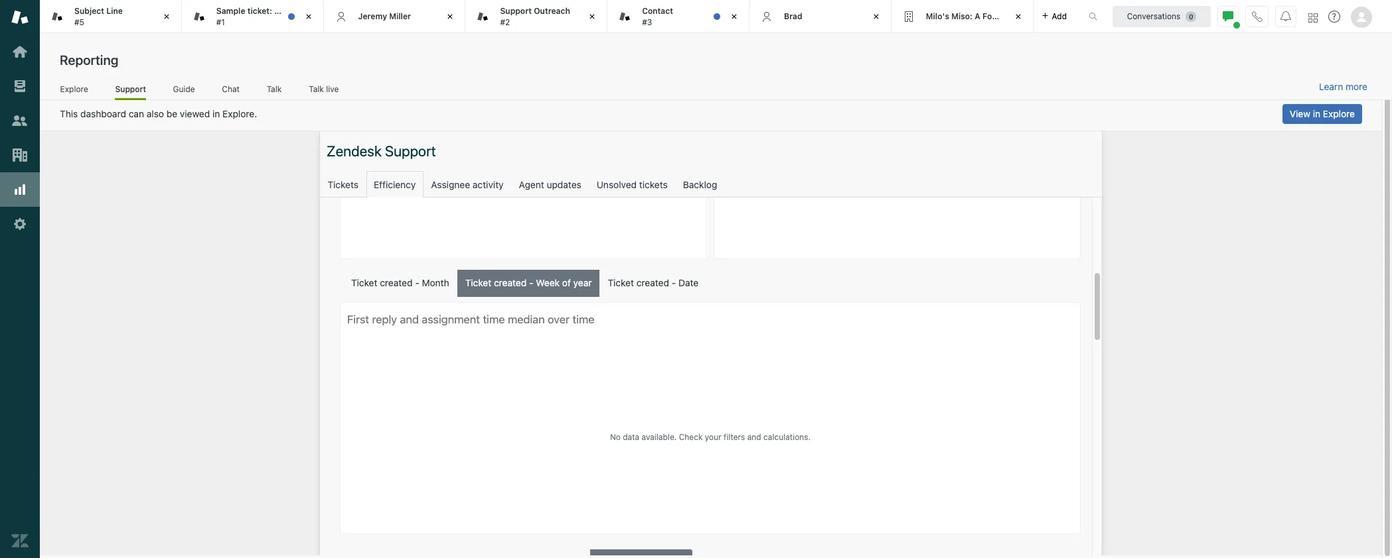 Task type: locate. For each thing, give the bounding box(es) containing it.
subsidiary
[[1015, 11, 1057, 21]]

support for support outreach #2
[[500, 6, 532, 16]]

talk inside 'link'
[[309, 84, 324, 94]]

0 vertical spatial support
[[500, 6, 532, 16]]

tab
[[40, 0, 182, 33], [182, 0, 333, 33], [466, 0, 608, 33], [608, 0, 749, 33]]

support inside support outreach #2
[[500, 6, 532, 16]]

explore up the this
[[60, 84, 88, 94]]

1 vertical spatial explore
[[1323, 108, 1355, 119]]

chat
[[222, 84, 240, 94]]

customers image
[[11, 112, 29, 129]]

foodlez
[[982, 11, 1013, 21]]

talk right chat
[[267, 84, 282, 94]]

close image left brad
[[728, 10, 741, 23]]

2 in from the left
[[1313, 108, 1320, 119]]

brad
[[784, 11, 802, 21]]

4 tab from the left
[[608, 0, 749, 33]]

add button
[[1033, 0, 1075, 33]]

1 horizontal spatial support
[[500, 6, 532, 16]]

view in explore
[[1290, 108, 1355, 119]]

2 horizontal spatial close image
[[869, 10, 883, 23]]

in
[[212, 108, 220, 119], [1313, 108, 1320, 119]]

1 horizontal spatial close image
[[728, 10, 741, 23]]

support
[[500, 6, 532, 16], [115, 84, 146, 94]]

close image right miller
[[444, 10, 457, 23]]

main element
[[0, 0, 40, 559]]

1 vertical spatial support
[[115, 84, 146, 94]]

subject
[[74, 6, 104, 16]]

2 close image from the left
[[444, 10, 457, 23]]

brad tab
[[749, 0, 891, 33]]

talk
[[267, 84, 282, 94], [309, 84, 324, 94]]

2 talk from the left
[[309, 84, 324, 94]]

in right viewed
[[212, 108, 220, 119]]

jeremy miller tab
[[324, 0, 466, 33]]

tab containing contact
[[608, 0, 749, 33]]

0 vertical spatial explore
[[60, 84, 88, 94]]

this
[[60, 108, 78, 119]]

organizations image
[[11, 147, 29, 164]]

4 close image from the left
[[1011, 10, 1025, 23]]

0 horizontal spatial support
[[115, 84, 146, 94]]

0 horizontal spatial talk
[[267, 84, 282, 94]]

close image left add dropdown button
[[1011, 10, 1025, 23]]

close image left milo's
[[869, 10, 883, 23]]

meet
[[274, 6, 294, 16]]

a
[[975, 11, 980, 21]]

close image
[[160, 10, 173, 23], [728, 10, 741, 23], [869, 10, 883, 23]]

milo's miso: a foodlez subsidiary
[[926, 11, 1057, 21]]

explore link
[[60, 84, 89, 98]]

close image right outreach
[[586, 10, 599, 23]]

explore
[[60, 84, 88, 94], [1323, 108, 1355, 119]]

2 tab from the left
[[182, 0, 333, 33]]

can
[[129, 108, 144, 119]]

tabs tab list
[[40, 0, 1075, 33]]

views image
[[11, 78, 29, 95]]

1 horizontal spatial talk
[[309, 84, 324, 94]]

be
[[167, 108, 177, 119]]

talk left live
[[309, 84, 324, 94]]

0 horizontal spatial in
[[212, 108, 220, 119]]

1 close image from the left
[[302, 10, 315, 23]]

1 talk from the left
[[267, 84, 282, 94]]

milo's
[[926, 11, 949, 21]]

explore down 'learn more' link
[[1323, 108, 1355, 119]]

0 horizontal spatial close image
[[160, 10, 173, 23]]

view
[[1290, 108, 1310, 119]]

explore inside button
[[1323, 108, 1355, 119]]

1 horizontal spatial in
[[1313, 108, 1320, 119]]

guide link
[[173, 84, 195, 98]]

3 tab from the left
[[466, 0, 608, 33]]

close image right line
[[160, 10, 173, 23]]

support up can
[[115, 84, 146, 94]]

ticket:
[[247, 6, 272, 16]]

support up '#2' on the left top
[[500, 6, 532, 16]]

the
[[296, 6, 309, 16]]

milo's miso: a foodlez subsidiary tab
[[891, 0, 1057, 33]]

admin image
[[11, 216, 29, 233]]

learn more link
[[1319, 81, 1367, 93]]

live
[[326, 84, 339, 94]]

close image
[[302, 10, 315, 23], [444, 10, 457, 23], [586, 10, 599, 23], [1011, 10, 1025, 23]]

guide
[[173, 84, 195, 94]]

1 tab from the left
[[40, 0, 182, 33]]

in right view
[[1313, 108, 1320, 119]]

close image right the meet
[[302, 10, 315, 23]]

button displays agent's chat status as online. image
[[1223, 11, 1233, 22]]

dashboard
[[80, 108, 126, 119]]

3 close image from the left
[[869, 10, 883, 23]]

1 horizontal spatial explore
[[1323, 108, 1355, 119]]



Task type: vqa. For each thing, say whether or not it's contained in the screenshot.
Tisha,
no



Task type: describe. For each thing, give the bounding box(es) containing it.
conversations
[[1127, 11, 1180, 21]]

miso:
[[951, 11, 973, 21]]

#5
[[74, 17, 84, 27]]

talk for talk live
[[309, 84, 324, 94]]

support outreach #2
[[500, 6, 570, 27]]

1 in from the left
[[212, 108, 220, 119]]

miller
[[389, 11, 411, 21]]

learn
[[1319, 81, 1343, 92]]

talk live
[[309, 84, 339, 94]]

jeremy
[[358, 11, 387, 21]]

zendesk image
[[11, 533, 29, 550]]

close image inside brad tab
[[869, 10, 883, 23]]

reporting
[[60, 52, 118, 68]]

support link
[[115, 84, 146, 100]]

tab containing support outreach
[[466, 0, 608, 33]]

outreach
[[534, 6, 570, 16]]

ticket
[[311, 6, 333, 16]]

1 close image from the left
[[160, 10, 173, 23]]

in inside button
[[1313, 108, 1320, 119]]

talk for talk
[[267, 84, 282, 94]]

notifications image
[[1281, 11, 1291, 22]]

#1
[[216, 17, 225, 27]]

subject line #5
[[74, 6, 123, 27]]

viewed
[[180, 108, 210, 119]]

line
[[106, 6, 123, 16]]

zendesk products image
[[1308, 13, 1318, 22]]

zendesk support image
[[11, 9, 29, 26]]

this dashboard can also be viewed in explore.
[[60, 108, 257, 119]]

more
[[1346, 81, 1367, 92]]

close image inside milo's miso: a foodlez subsidiary tab
[[1011, 10, 1025, 23]]

0 horizontal spatial explore
[[60, 84, 88, 94]]

#2
[[500, 17, 510, 27]]

talk link
[[266, 84, 282, 98]]

conversations button
[[1113, 6, 1211, 27]]

#3
[[642, 17, 652, 27]]

view in explore button
[[1282, 104, 1362, 124]]

jeremy miller
[[358, 11, 411, 21]]

sample
[[216, 6, 245, 16]]

contact
[[642, 6, 673, 16]]

3 close image from the left
[[586, 10, 599, 23]]

2 close image from the left
[[728, 10, 741, 23]]

also
[[147, 108, 164, 119]]

get help image
[[1328, 11, 1340, 23]]

tab containing subject line
[[40, 0, 182, 33]]

chat link
[[222, 84, 240, 98]]

support for support
[[115, 84, 146, 94]]

reporting image
[[11, 181, 29, 198]]

close image inside jeremy miller tab
[[444, 10, 457, 23]]

tab containing sample ticket: meet the ticket
[[182, 0, 333, 33]]

get started image
[[11, 43, 29, 60]]

learn more
[[1319, 81, 1367, 92]]

explore.
[[222, 108, 257, 119]]

contact #3
[[642, 6, 673, 27]]

sample ticket: meet the ticket #1
[[216, 6, 333, 27]]

talk live link
[[308, 84, 339, 98]]

add
[[1052, 11, 1067, 21]]



